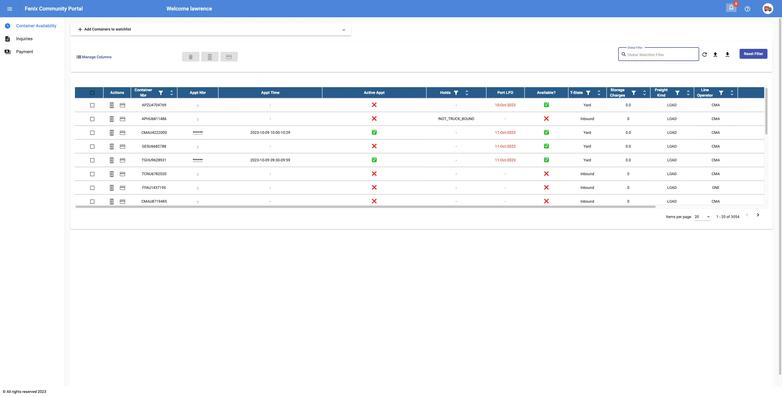 Task type: describe. For each thing, give the bounding box(es) containing it.
cell for cmau8719485
[[738, 195, 783, 208]]

port lfd
[[498, 90, 514, 95]]

6 row from the top
[[75, 153, 783, 167]]

yard for gesu6682788
[[584, 144, 592, 149]]

Global Watchlist Filter field
[[628, 53, 697, 57]]

11- for 09:59
[[495, 158, 501, 162]]

cma for gesu6682788
[[712, 144, 720, 149]]

container nbr
[[135, 88, 152, 98]]

aphu6811486
[[142, 117, 167, 121]]

one
[[713, 186, 720, 190]]

10- for 2023-10-09 09:30-09:59
[[260, 158, 265, 162]]

- link for aphu6811486
[[197, 117, 199, 121]]

3 filter_alt from the left
[[585, 90, 592, 96]]

navigate_next
[[755, 212, 762, 218]]

fenix community portal
[[25, 5, 83, 12]]

payment
[[16, 49, 33, 54]]

no color image containing add
[[77, 26, 83, 33]]

nbr for container nbr
[[140, 93, 147, 98]]

refresh
[[702, 51, 708, 58]]

cell for ffau1437195
[[738, 181, 783, 194]]

no color image inside refresh button
[[702, 51, 708, 58]]

navigate_before
[[744, 212, 751, 218]]

help_outline
[[745, 6, 751, 12]]

active appt
[[364, 90, 385, 95]]

inbound for ffau1437195
[[581, 186, 595, 190]]

2 20 from the left
[[722, 215, 726, 219]]

t-
[[571, 90, 574, 95]]

add
[[84, 27, 91, 31]]

delete button
[[182, 52, 200, 61]]

payment button for ffau1437195
[[117, 182, 128, 193]]

payment button for tcnu6782520
[[117, 169, 128, 179]]

unfold_more for line operator
[[729, 90, 736, 96]]

cma for cmau4222000
[[712, 130, 720, 135]]

manage
[[82, 55, 96, 59]]

no color image for 'payment' button for cmau8719485
[[119, 199, 126, 205]]

no color image for filter_alt popup button for container nbr
[[158, 90, 164, 96]]

3 row from the top
[[75, 112, 783, 126]]

cmau4222000
[[141, 130, 167, 135]]

to
[[111, 27, 115, 31]]

container availability
[[16, 23, 56, 28]]

appt time
[[261, 90, 280, 95]]

columns
[[97, 55, 112, 59]]

cma for apzu4704769
[[712, 103, 720, 107]]

available? column header
[[525, 87, 569, 98]]

help_outline button
[[743, 3, 753, 14]]

unfold_more for container nbr
[[169, 90, 175, 96]]

10:00-
[[271, 130, 281, 135]]

- link for ffau1437195
[[197, 186, 199, 190]]

cma for aphu6811486
[[712, 117, 720, 121]]

cell for tcnu6782520
[[738, 167, 783, 181]]

unfold_more for storage charges
[[642, 90, 648, 96]]

lawrence
[[190, 5, 212, 12]]

!not_truck_bound
[[438, 117, 475, 121]]

book_online button for gesu6682788
[[106, 141, 117, 152]]

10-oct-2023
[[495, 103, 516, 107]]

payment for tghu9628931
[[119, 157, 126, 164]]

oct- for gesu6682788
[[501, 144, 507, 149]]

file_download button
[[723, 49, 733, 60]]

book_online button for cmau8719485
[[106, 196, 117, 207]]

add add containers to watchlist
[[77, 26, 131, 33]]

file_download
[[725, 51, 731, 58]]

no color image inside file_download button
[[725, 51, 731, 58]]

storage
[[611, 88, 625, 92]]

holds filter_alt
[[440, 90, 460, 96]]

book_online for cmau8719485
[[109, 199, 115, 205]]

payment for aphu6811486
[[119, 116, 126, 122]]

payment button for apzu4704769
[[117, 100, 128, 110]]

unfold_more button for freight kind
[[683, 87, 694, 98]]

gesu6682788
[[142, 144, 166, 149]]

filter_alt button for storage charges
[[629, 87, 640, 98]]

book_online button for tcnu6782520
[[106, 169, 117, 179]]

no color image containing description
[[4, 36, 11, 42]]

menu
[[6, 6, 13, 12]]

watchlist
[[116, 27, 131, 31]]

2 column header from the left
[[427, 87, 486, 98]]

payment button for cmau4222000
[[117, 127, 128, 138]]

© all rights reserved 2023
[[3, 390, 46, 394]]

rights
[[12, 390, 21, 394]]

tcnu6782520
[[142, 172, 167, 176]]

****** for tghu9628931
[[193, 158, 203, 162]]

list
[[76, 54, 82, 60]]

©
[[3, 390, 6, 394]]

watch_later
[[4, 23, 11, 29]]

no color image for 'payment' button for apzu4704769
[[119, 102, 126, 109]]

port
[[498, 90, 505, 95]]

0 for aphu6811486
[[628, 117, 630, 121]]

filter_alt button for line operator
[[716, 87, 727, 98]]

7 column header from the left
[[738, 87, 783, 98]]

inbound for tcnu6782520
[[581, 172, 595, 176]]

2023 for apzu4704769
[[507, 103, 516, 107]]

of
[[727, 215, 731, 219]]

containers
[[92, 27, 111, 31]]

t-state filter_alt
[[571, 90, 592, 96]]

welcome
[[167, 5, 189, 12]]

ffau1437195
[[142, 186, 166, 190]]

filter_alt for storage charges
[[631, 90, 637, 96]]

no color image for ffau1437195 book_online button
[[109, 185, 115, 191]]

filter_alt button for freight kind
[[673, 87, 683, 98]]

navigate_next button
[[754, 211, 763, 219]]

cell for gesu6682788
[[738, 140, 783, 153]]

port lfd column header
[[486, 87, 525, 98]]

file_upload button
[[710, 49, 721, 60]]

reserved
[[22, 390, 37, 394]]

cma for tcnu6782520
[[712, 172, 720, 176]]

actions
[[110, 90, 124, 95]]

reset
[[745, 52, 754, 56]]

1 - 20 of 3054
[[717, 215, 740, 219]]

11- for 10:29
[[495, 130, 501, 135]]

filter_alt for line operator
[[718, 90, 725, 96]]

actions column header
[[103, 87, 131, 98]]

oct- for tghu9628931
[[501, 158, 507, 162]]

container for nbr
[[135, 88, 152, 92]]

book_online for gesu6682788
[[109, 143, 115, 150]]

charges
[[610, 93, 626, 98]]

0.0 for cmau4222000
[[626, 130, 631, 135]]

book_online button for apzu4704769
[[106, 100, 117, 110]]

load for gesu6682788
[[668, 144, 677, 149]]

appt nbr column header
[[177, 87, 218, 98]]

no color image for book_online button associated with tcnu6782520
[[109, 171, 115, 178]]

2 row from the top
[[75, 98, 783, 112]]

no color image for cmau4222000's 'payment' button
[[119, 130, 126, 136]]

3 column header from the left
[[569, 87, 607, 98]]

2 11- from the top
[[495, 144, 501, 149]]

payment for gesu6682788
[[119, 143, 126, 150]]

delete
[[188, 54, 194, 60]]

5 row from the top
[[75, 140, 783, 153]]

book_online for tghu9628931
[[109, 157, 115, 164]]

time
[[271, 90, 280, 95]]

oct- for cmau4222000
[[501, 130, 507, 135]]

portal
[[68, 5, 83, 12]]

payment button for aphu6811486
[[117, 113, 128, 124]]

filter_alt button for holds
[[451, 87, 462, 98]]

appt for appt nbr
[[190, 90, 198, 95]]

file_upload
[[713, 51, 719, 58]]

cell for tghu9628931
[[738, 153, 783, 167]]

freight
[[655, 88, 668, 92]]

6 column header from the left
[[694, 87, 738, 98]]

unfold_more button for storage charges
[[640, 87, 650, 98]]

filter
[[755, 52, 764, 56]]

cell for cmau4222000
[[738, 126, 783, 139]]

line operator
[[698, 88, 713, 98]]

load for tghu9628931
[[668, 158, 677, 162]]

storage charges
[[610, 88, 626, 98]]

0 for tcnu6782520
[[628, 172, 630, 176]]

0 for cmau8719485
[[628, 199, 630, 204]]

load for tcnu6782520
[[668, 172, 677, 176]]

3054
[[731, 215, 740, 219]]

3 appt from the left
[[376, 90, 385, 95]]

kind
[[658, 93, 666, 98]]

no color image for unfold_more button corresponding to t-state
[[596, 90, 603, 96]]

✅ for gesu6682788
[[544, 144, 549, 149]]

7 row from the top
[[75, 167, 783, 181]]

no color image containing search
[[622, 51, 628, 58]]

container for availability
[[16, 23, 35, 28]]

no color image for apzu4704769's book_online button
[[109, 102, 115, 109]]

filter_alt button for container nbr
[[156, 87, 166, 98]]

tghu9628931
[[142, 158, 167, 162]]



Task type: vqa. For each thing, say whether or not it's contained in the screenshot.


Task type: locate. For each thing, give the bounding box(es) containing it.
3 unfold_more button from the left
[[594, 87, 605, 98]]

❌
[[372, 103, 377, 107], [372, 117, 377, 121], [544, 117, 549, 121], [372, 144, 377, 149], [372, 172, 377, 176], [544, 172, 549, 176], [372, 186, 377, 190], [544, 186, 549, 190], [372, 199, 377, 204], [544, 199, 549, 204]]

row containing filter_alt
[[75, 87, 783, 98]]

1 cell from the top
[[738, 98, 783, 112]]

yard
[[584, 103, 592, 107], [584, 130, 592, 135], [584, 144, 592, 149], [584, 158, 592, 162]]

yard for tghu9628931
[[584, 158, 592, 162]]

container inside "navigation"
[[16, 23, 35, 28]]

no color image for filter_alt popup button associated with freight kind
[[675, 90, 681, 96]]

no color image
[[6, 6, 13, 12], [4, 23, 11, 29], [77, 26, 83, 33], [4, 49, 11, 55], [622, 51, 628, 58], [207, 54, 213, 60], [158, 90, 164, 96], [596, 90, 603, 96], [631, 90, 637, 96], [675, 90, 681, 96], [686, 90, 692, 96], [109, 102, 115, 109], [119, 102, 126, 109], [109, 130, 115, 136], [119, 130, 126, 136], [109, 171, 115, 178], [109, 185, 115, 191], [119, 199, 126, 205], [744, 212, 751, 218]]

1 vertical spatial 11-
[[495, 144, 501, 149]]

4 filter_alt button from the left
[[629, 87, 640, 98]]

notifications_none button
[[726, 3, 737, 12]]

row
[[75, 87, 783, 98], [75, 98, 783, 112], [75, 112, 783, 126], [75, 126, 783, 140], [75, 140, 783, 153], [75, 153, 783, 167], [75, 167, 783, 181], [75, 181, 783, 195], [75, 195, 783, 208]]

no color image containing notifications_none
[[729, 4, 735, 11]]

cell for apzu4704769
[[738, 98, 783, 112]]

reset filter
[[745, 52, 764, 56]]

no color image containing watch_later
[[4, 23, 11, 29]]

delete image
[[188, 54, 194, 60]]

book_online for tcnu6782520
[[109, 171, 115, 178]]

cma for cmau8719485
[[712, 199, 720, 204]]

10:29
[[281, 130, 290, 135]]

appt time column header
[[218, 87, 323, 98]]

per
[[677, 215, 682, 219]]

6 unfold_more from the left
[[729, 90, 736, 96]]

6 unfold_more button from the left
[[727, 87, 738, 98]]

1 2023- from the top
[[251, 130, 260, 135]]

unfold_more button for line operator
[[727, 87, 738, 98]]

navigation
[[0, 17, 65, 58]]

5 unfold_more from the left
[[686, 90, 692, 96]]

1
[[717, 215, 719, 219]]

20 right page:
[[695, 215, 699, 219]]

10- left 09:30-
[[260, 158, 265, 162]]

description
[[4, 36, 11, 42]]

inbound for cmau8719485
[[581, 199, 595, 204]]

no color image inside "menu" button
[[6, 6, 13, 12]]

cmau8719485
[[141, 199, 167, 204]]

10- down port
[[495, 103, 501, 107]]

4 0 from the top
[[628, 199, 630, 204]]

09:59
[[281, 158, 290, 162]]

1 20 from the left
[[695, 215, 699, 219]]

1 vertical spatial container
[[135, 88, 152, 92]]

2023 for tghu9628931
[[507, 158, 516, 162]]

0 vertical spatial 11-oct-2023
[[495, 130, 516, 135]]

cell for aphu6811486
[[738, 112, 783, 126]]

no color image containing file_upload
[[713, 51, 719, 58]]

11-
[[495, 130, 501, 135], [495, 144, 501, 149], [495, 158, 501, 162]]

1 yard from the top
[[584, 103, 592, 107]]

container up inquiries
[[16, 23, 35, 28]]

payment button for gesu6682788
[[117, 141, 128, 152]]

4 load from the top
[[668, 144, 677, 149]]

oct-
[[501, 103, 507, 107], [501, 130, 507, 135], [501, 144, 507, 149], [501, 158, 507, 162]]

0 horizontal spatial container
[[16, 23, 35, 28]]

2023- left 10:00-
[[251, 130, 260, 135]]

unfold_more button
[[166, 87, 177, 98], [462, 87, 473, 98], [594, 87, 605, 98], [640, 87, 650, 98], [683, 87, 694, 98], [727, 87, 738, 98]]

all
[[7, 390, 11, 394]]

- link for gesu6682788
[[197, 144, 199, 149]]

4 row from the top
[[75, 126, 783, 140]]

filter_alt right freight kind
[[675, 90, 681, 96]]

09 for 10:00-
[[265, 130, 270, 135]]

8 row from the top
[[75, 181, 783, 195]]

3 oct- from the top
[[501, 144, 507, 149]]

filter_alt button for t-state
[[583, 87, 594, 98]]

filter_alt button right "t-"
[[583, 87, 594, 98]]

no color image containing list
[[76, 54, 82, 60]]

container inside row
[[135, 88, 152, 92]]

8 load from the top
[[668, 199, 677, 204]]

payment button for cmau8719485
[[117, 196, 128, 207]]

freight kind
[[655, 88, 668, 98]]

menu button
[[4, 3, 15, 14]]

2023-10-09 09:30-09:59
[[251, 158, 290, 162]]

payment for tcnu6782520
[[119, 171, 126, 178]]

load for cmau4222000
[[668, 130, 677, 135]]

nbr inside the container nbr
[[140, 93, 147, 98]]

nbr for appt nbr
[[200, 90, 206, 95]]

book_online for aphu6811486
[[109, 116, 115, 122]]

1 column header from the left
[[131, 87, 177, 98]]

search
[[622, 51, 627, 57]]

no color image
[[729, 4, 735, 11], [745, 6, 751, 12], [4, 36, 11, 42], [702, 51, 708, 58], [713, 51, 719, 58], [725, 51, 731, 58], [76, 54, 82, 60], [226, 54, 233, 60], [169, 90, 175, 96], [453, 90, 460, 96], [464, 90, 470, 96], [585, 90, 592, 96], [642, 90, 648, 96], [718, 90, 725, 96], [729, 90, 736, 96], [109, 116, 115, 122], [119, 116, 126, 122], [109, 143, 115, 150], [119, 143, 126, 150], [109, 157, 115, 164], [119, 157, 126, 164], [119, 171, 126, 178], [119, 185, 126, 191], [109, 199, 115, 205], [755, 212, 762, 218]]

0 vertical spatial ******
[[193, 130, 203, 135]]

3 unfold_more from the left
[[596, 90, 603, 96]]

5 - link from the top
[[197, 186, 199, 190]]

availability
[[36, 23, 56, 28]]

notifications_none
[[729, 4, 735, 11]]

2 - link from the top
[[197, 117, 199, 121]]

active
[[364, 90, 375, 95]]

2023- left 09:30-
[[251, 158, 260, 162]]

****** for cmau4222000
[[193, 130, 203, 135]]

09:30-
[[271, 158, 281, 162]]

4 oct- from the top
[[501, 158, 507, 162]]

1 row from the top
[[75, 87, 783, 98]]

3 filter_alt button from the left
[[583, 87, 594, 98]]

no color image containing help_outline
[[745, 6, 751, 12]]

state
[[574, 90, 583, 95]]

operator
[[698, 93, 713, 98]]

items per page:
[[666, 215, 693, 219]]

3 cell from the top
[[738, 126, 783, 139]]

no color image containing refresh
[[702, 51, 708, 58]]

2 0 from the top
[[628, 172, 630, 176]]

no color image inside notifications_none popup button
[[729, 4, 735, 11]]

lfd
[[506, 90, 514, 95]]

unfold_more button for container nbr
[[166, 87, 177, 98]]

no color image for freight kind's unfold_more button
[[686, 90, 692, 96]]

3 11- from the top
[[495, 158, 501, 162]]

0 horizontal spatial 20
[[695, 215, 699, 219]]

list manage columns
[[76, 54, 112, 60]]

no color image for filter_alt popup button for storage charges
[[631, 90, 637, 96]]

unfold_more for freight kind
[[686, 90, 692, 96]]

09 left 09:30-
[[265, 158, 270, 162]]

2023 for cmau4222000
[[507, 130, 516, 135]]

1 - link from the top
[[197, 103, 199, 107]]

******
[[193, 130, 203, 135], [193, 158, 203, 162]]

2023 for gesu6682788
[[507, 144, 516, 149]]

11-oct-2023 for 09:59
[[495, 158, 516, 162]]

no color image containing navigate_next
[[755, 212, 762, 218]]

3 0.0 from the top
[[626, 144, 631, 149]]

5 unfold_more button from the left
[[683, 87, 694, 98]]

1 0.0 from the top
[[626, 103, 631, 107]]

1 vertical spatial 10-
[[260, 130, 265, 135]]

yard for cmau4222000
[[584, 130, 592, 135]]

1 11- from the top
[[495, 130, 501, 135]]

payments
[[4, 49, 11, 55]]

✅ for apzu4704769
[[544, 103, 549, 107]]

payment button
[[221, 52, 238, 61], [117, 100, 128, 110], [117, 113, 128, 124], [117, 127, 128, 138], [117, 141, 128, 152], [117, 155, 128, 166], [117, 169, 128, 179], [117, 182, 128, 193], [117, 196, 128, 207]]

4 unfold_more button from the left
[[640, 87, 650, 98]]

0 vertical spatial 09
[[265, 130, 270, 135]]

1 vertical spatial ****** link
[[193, 158, 203, 162]]

2023- for 2023-10-09 10:00-10:29
[[251, 130, 260, 135]]

5 cma from the top
[[712, 158, 720, 162]]

2 cell from the top
[[738, 112, 783, 126]]

payment for cmau8719485
[[119, 199, 126, 205]]

20 left of
[[722, 215, 726, 219]]

nbr inside appt nbr column header
[[200, 90, 206, 95]]

cell
[[738, 98, 783, 112], [738, 112, 783, 126], [738, 126, 783, 139], [738, 140, 783, 153], [738, 153, 783, 167], [738, 167, 783, 181], [738, 181, 783, 194], [738, 195, 783, 208]]

no color image containing file_download
[[725, 51, 731, 58]]

4 yard from the top
[[584, 158, 592, 162]]

1 load from the top
[[668, 103, 677, 107]]

****** link for tghu9628931
[[193, 158, 203, 162]]

2 filter_alt from the left
[[453, 90, 460, 96]]

- link for tcnu6782520
[[197, 172, 199, 176]]

6 - link from the top
[[197, 199, 199, 204]]

3 cma from the top
[[712, 130, 720, 135]]

inbound for aphu6811486
[[581, 117, 595, 121]]

holds
[[440, 90, 451, 95]]

✅
[[544, 103, 549, 107], [372, 130, 377, 135], [544, 130, 549, 135], [544, 144, 549, 149], [372, 158, 377, 162], [544, 158, 549, 162]]

filter_alt button right freight kind
[[673, 87, 683, 98]]

community
[[39, 5, 67, 12]]

6 cell from the top
[[738, 167, 783, 181]]

- link for apzu4704769
[[197, 103, 199, 107]]

book_online button for tghu9628931
[[106, 155, 117, 166]]

2023-10-09 10:00-10:29
[[251, 130, 290, 135]]

- link for cmau8719485
[[197, 199, 199, 204]]

✅ for tghu9628931
[[544, 158, 549, 162]]

page:
[[683, 215, 693, 219]]

items
[[666, 215, 676, 219]]

4 cma from the top
[[712, 144, 720, 149]]

available?
[[537, 90, 556, 95]]

****** link for cmau4222000
[[193, 130, 203, 135]]

5 load from the top
[[668, 158, 677, 162]]

1 ****** link from the top
[[193, 130, 203, 135]]

filter_alt button right "line operator"
[[716, 87, 727, 98]]

2 appt from the left
[[261, 90, 270, 95]]

1 0 from the top
[[628, 117, 630, 121]]

filter_alt button
[[156, 87, 166, 98], [451, 87, 462, 98], [583, 87, 594, 98], [629, 87, 640, 98], [673, 87, 683, 98], [716, 87, 727, 98]]

column header
[[131, 87, 177, 98], [427, 87, 486, 98], [569, 87, 607, 98], [607, 87, 651, 98], [651, 87, 694, 98], [694, 87, 738, 98], [738, 87, 783, 98]]

oct- for apzu4704769
[[501, 103, 507, 107]]

7 load from the top
[[668, 186, 677, 190]]

book_online for apzu4704769
[[109, 102, 115, 109]]

1 oct- from the top
[[501, 103, 507, 107]]

5 filter_alt from the left
[[675, 90, 681, 96]]

5 column header from the left
[[651, 87, 694, 98]]

apzu4704769
[[142, 103, 166, 107]]

cma for tghu9628931
[[712, 158, 720, 162]]

2 vertical spatial 10-
[[260, 158, 265, 162]]

no color image for "menu" button
[[6, 6, 13, 12]]

no color image inside file_upload button
[[713, 51, 719, 58]]

09
[[265, 130, 270, 135], [265, 158, 270, 162]]

1 cma from the top
[[712, 103, 720, 107]]

navigation containing watch_later
[[0, 17, 65, 58]]

1 horizontal spatial container
[[135, 88, 152, 92]]

1 unfold_more from the left
[[169, 90, 175, 96]]

book_online for cmau4222000
[[109, 130, 115, 136]]

1 vertical spatial ******
[[193, 158, 203, 162]]

appt
[[190, 90, 198, 95], [261, 90, 270, 95], [376, 90, 385, 95]]

0 horizontal spatial appt
[[190, 90, 198, 95]]

refresh button
[[700, 49, 710, 60]]

10- for 2023-10-09 10:00-10:29
[[260, 130, 265, 135]]

container
[[16, 23, 35, 28], [135, 88, 152, 92]]

4 column header from the left
[[607, 87, 651, 98]]

0 horizontal spatial nbr
[[140, 93, 147, 98]]

1 appt from the left
[[190, 90, 198, 95]]

load for cmau8719485
[[668, 199, 677, 204]]

appt nbr
[[190, 90, 206, 95]]

4 inbound from the top
[[581, 199, 595, 204]]

no color image inside navigate_next button
[[755, 212, 762, 218]]

0
[[628, 117, 630, 121], [628, 172, 630, 176], [628, 186, 630, 190], [628, 199, 630, 204]]

1 vertical spatial 09
[[265, 158, 270, 162]]

reset filter button
[[740, 49, 768, 59]]

2 ****** link from the top
[[193, 158, 203, 162]]

2 oct- from the top
[[501, 130, 507, 135]]

1 11-oct-2023 from the top
[[495, 130, 516, 135]]

2 filter_alt button from the left
[[451, 87, 462, 98]]

6 cma from the top
[[712, 172, 720, 176]]

unfold_more for holds
[[464, 90, 470, 96]]

6 load from the top
[[668, 172, 677, 176]]

book_online button for cmau4222000
[[106, 127, 117, 138]]

2023- for 2023-10-09 09:30-09:59
[[251, 158, 260, 162]]

load
[[668, 103, 677, 107], [668, 117, 677, 121], [668, 130, 677, 135], [668, 144, 677, 149], [668, 158, 677, 162], [668, 172, 677, 176], [668, 186, 677, 190], [668, 199, 677, 204]]

0.0 for apzu4704769
[[626, 103, 631, 107]]

nbr
[[200, 90, 206, 95], [140, 93, 147, 98]]

2 09 from the top
[[265, 158, 270, 162]]

no color image containing payments
[[4, 49, 11, 55]]

20
[[695, 215, 699, 219], [722, 215, 726, 219]]

10-
[[495, 103, 501, 107], [260, 130, 265, 135], [260, 158, 265, 162]]

0 vertical spatial 2023-
[[251, 130, 260, 135]]

5 cell from the top
[[738, 153, 783, 167]]

2 unfold_more from the left
[[464, 90, 470, 96]]

no color image inside help_outline popup button
[[745, 6, 751, 12]]

0 for ffau1437195
[[628, 186, 630, 190]]

4 filter_alt from the left
[[631, 90, 637, 96]]

no color image containing menu
[[6, 6, 13, 12]]

2 cma from the top
[[712, 117, 720, 121]]

1 filter_alt button from the left
[[156, 87, 166, 98]]

1 horizontal spatial appt
[[261, 90, 270, 95]]

2 load from the top
[[668, 117, 677, 121]]

4 unfold_more from the left
[[642, 90, 648, 96]]

1 filter_alt from the left
[[158, 90, 164, 96]]

0 vertical spatial container
[[16, 23, 35, 28]]

filter_alt right storage charges
[[631, 90, 637, 96]]

5 filter_alt button from the left
[[673, 87, 683, 98]]

payment for ffau1437195
[[119, 185, 126, 191]]

3 - link from the top
[[197, 144, 199, 149]]

1 inbound from the top
[[581, 117, 595, 121]]

fenix
[[25, 5, 38, 12]]

6 filter_alt from the left
[[718, 90, 725, 96]]

book_online button for ffau1437195
[[106, 182, 117, 193]]

filter_alt right state at the top right of page
[[585, 90, 592, 96]]

welcome lawrence
[[167, 5, 212, 12]]

unfold_more button for t-state
[[594, 87, 605, 98]]

3 load from the top
[[668, 130, 677, 135]]

no color image inside navigate_before button
[[744, 212, 751, 218]]

1 vertical spatial 11-oct-2023
[[495, 144, 516, 149]]

active appt column header
[[323, 87, 427, 98]]

0.0 for tghu9628931
[[626, 158, 631, 162]]

inquiries
[[16, 36, 33, 41]]

add
[[77, 26, 83, 33]]

navigate_before button
[[743, 211, 752, 219]]

3 yard from the top
[[584, 144, 592, 149]]

2 11-oct-2023 from the top
[[495, 144, 516, 149]]

filter_alt for freight kind
[[675, 90, 681, 96]]

filter_alt button right storage charges
[[629, 87, 640, 98]]

1 vertical spatial 2023-
[[251, 158, 260, 162]]

0 vertical spatial 10-
[[495, 103, 501, 107]]

6 filter_alt button from the left
[[716, 87, 727, 98]]

2 0.0 from the top
[[626, 130, 631, 135]]

2 vertical spatial 11-
[[495, 158, 501, 162]]

9 row from the top
[[75, 195, 783, 208]]

2 2023- from the top
[[251, 158, 260, 162]]

filter_alt for container nbr
[[158, 90, 164, 96]]

2 unfold_more button from the left
[[462, 87, 473, 98]]

4 0.0 from the top
[[626, 158, 631, 162]]

filter_alt up the apzu4704769
[[158, 90, 164, 96]]

container up the apzu4704769
[[135, 88, 152, 92]]

2023-
[[251, 130, 260, 135], [251, 158, 260, 162]]

7 cell from the top
[[738, 181, 783, 194]]

0.0 for gesu6682788
[[626, 144, 631, 149]]

filter_alt right the holds at top right
[[453, 90, 460, 96]]

no color image for cmau4222000's book_online button
[[109, 130, 115, 136]]

4 cell from the top
[[738, 140, 783, 153]]

2 inbound from the top
[[581, 172, 595, 176]]

grid
[[75, 87, 783, 209]]

payment for cmau4222000
[[119, 130, 126, 136]]

1 ****** from the top
[[193, 130, 203, 135]]

appt for appt time
[[261, 90, 270, 95]]

09 left 10:00-
[[265, 130, 270, 135]]

10- left 10:00-
[[260, 130, 265, 135]]

0 vertical spatial ****** link
[[193, 130, 203, 135]]

8 cell from the top
[[738, 195, 783, 208]]

0 vertical spatial 11-
[[495, 130, 501, 135]]

7 cma from the top
[[712, 199, 720, 204]]

line
[[702, 88, 709, 92]]

1 09 from the top
[[265, 130, 270, 135]]

no color image containing navigate_before
[[744, 212, 751, 218]]

load for aphu6811486
[[668, 117, 677, 121]]

inbound
[[581, 117, 595, 121], [581, 172, 595, 176], [581, 186, 595, 190], [581, 199, 595, 204]]

1 horizontal spatial 20
[[722, 215, 726, 219]]

load for apzu4704769
[[668, 103, 677, 107]]

filter_alt right "line operator"
[[718, 90, 725, 96]]

- link
[[197, 103, 199, 107], [197, 117, 199, 121], [197, 144, 199, 149], [197, 172, 199, 176], [197, 186, 199, 190], [197, 199, 199, 204]]

filter_alt button up the apzu4704769
[[156, 87, 166, 98]]

1 horizontal spatial nbr
[[200, 90, 206, 95]]

2 horizontal spatial appt
[[376, 90, 385, 95]]

payment for apzu4704769
[[119, 102, 126, 109]]

unfold_more button for holds
[[462, 87, 473, 98]]

book_online
[[207, 54, 213, 60], [109, 102, 115, 109], [109, 116, 115, 122], [109, 130, 115, 136], [109, 143, 115, 150], [109, 157, 115, 164], [109, 171, 115, 178], [109, 185, 115, 191], [109, 199, 115, 205]]

filter_alt button up !not_truck_bound on the top right of page
[[451, 87, 462, 98]]

2 vertical spatial 11-oct-2023
[[495, 158, 516, 162]]

3 0 from the top
[[628, 186, 630, 190]]

grid containing filter_alt
[[75, 87, 783, 209]]



